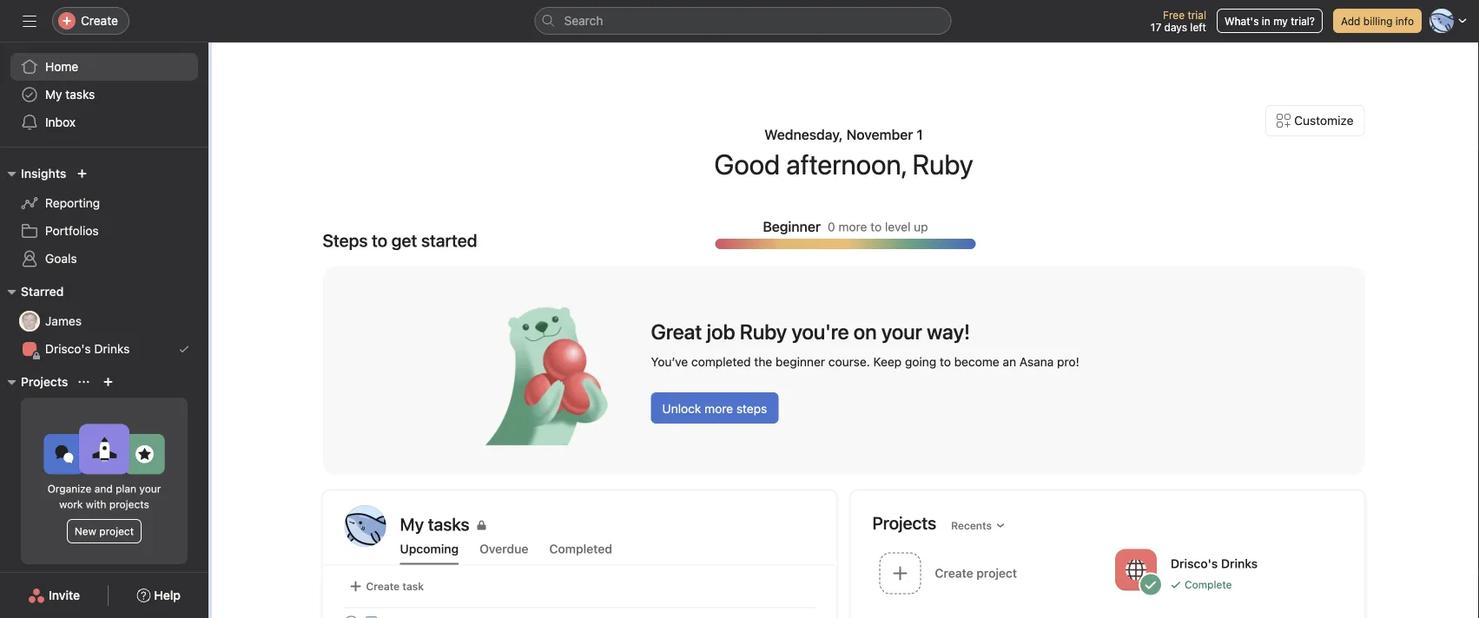 Task type: vqa. For each thing, say whether or not it's contained in the screenshot.
Copy task link image on the right of page
no



Task type: locate. For each thing, give the bounding box(es) containing it.
0 horizontal spatial drisco's
[[45, 342, 91, 356]]

1 horizontal spatial drisco's drinks
[[1171, 557, 1258, 571]]

drisco's up complete on the right
[[1171, 557, 1218, 571]]

inbox link
[[10, 109, 198, 136]]

create
[[81, 13, 118, 28], [366, 581, 400, 593]]

0 vertical spatial drisco's drinks
[[45, 342, 130, 356]]

up
[[914, 220, 928, 234]]

0 vertical spatial more
[[839, 220, 867, 234]]

invite
[[49, 588, 80, 603]]

billing
[[1364, 15, 1393, 27]]

ruby down the '1'
[[912, 148, 973, 181]]

create left "task"
[[366, 581, 400, 593]]

projects left show options, current sort, top image
[[21, 375, 68, 389]]

in
[[1262, 15, 1271, 27]]

portfolios
[[45, 224, 99, 238]]

overdue button
[[480, 542, 528, 565]]

to right going
[[940, 355, 951, 369]]

what's
[[1225, 15, 1259, 27]]

james
[[45, 314, 82, 328]]

to left level
[[871, 220, 882, 234]]

1 vertical spatial create
[[366, 581, 400, 593]]

ra button
[[344, 506, 386, 547]]

0 horizontal spatial ruby
[[740, 320, 787, 344]]

ruby inside wednesday, november 1 good afternoon, ruby
[[912, 148, 973, 181]]

create task button
[[344, 575, 428, 599]]

home link
[[10, 53, 198, 81]]

reporting
[[45, 196, 100, 210]]

become
[[954, 355, 999, 369]]

invite button
[[17, 580, 91, 611]]

inbox
[[45, 115, 76, 129]]

new image
[[77, 169, 87, 179]]

left
[[1190, 21, 1206, 33]]

0 horizontal spatial projects
[[21, 375, 68, 389]]

beginner 0 more to level up
[[763, 218, 928, 235]]

0 horizontal spatial create
[[81, 13, 118, 28]]

my
[[45, 87, 62, 102]]

1
[[917, 126, 923, 143]]

my tasks link
[[10, 81, 198, 109]]

more right 0
[[839, 220, 867, 234]]

ra
[[356, 518, 374, 535]]

drisco's drinks inside drisco's drinks link
[[45, 342, 130, 356]]

1 horizontal spatial more
[[839, 220, 867, 234]]

unlock more steps button
[[651, 393, 778, 424]]

more inside beginner 0 more to level up
[[839, 220, 867, 234]]

get started
[[392, 230, 477, 251]]

global element
[[0, 43, 208, 147]]

steps
[[323, 230, 368, 251]]

0 horizontal spatial more
[[705, 402, 733, 416]]

ruby up the
[[740, 320, 787, 344]]

globe image
[[1126, 560, 1147, 581]]

1 vertical spatial drisco's
[[1171, 557, 1218, 571]]

drisco's drinks up complete on the right
[[1171, 557, 1258, 571]]

create inside button
[[366, 581, 400, 593]]

my
[[1274, 15, 1288, 27]]

starred element
[[0, 276, 208, 367]]

1 vertical spatial projects
[[873, 513, 936, 533]]

0 vertical spatial projects
[[21, 375, 68, 389]]

good
[[714, 148, 780, 181]]

17
[[1151, 21, 1162, 33]]

new
[[75, 526, 96, 538]]

0 horizontal spatial drinks
[[94, 342, 130, 356]]

1 vertical spatial drisco's drinks
[[1171, 557, 1258, 571]]

0 vertical spatial ruby
[[912, 148, 973, 181]]

drinks up new project or portfolio image
[[94, 342, 130, 356]]

drisco's down james
[[45, 342, 91, 356]]

drisco's drinks up show options, current sort, top image
[[45, 342, 130, 356]]

more
[[839, 220, 867, 234], [705, 402, 733, 416]]

1 horizontal spatial to
[[871, 220, 882, 234]]

search button
[[535, 7, 952, 35]]

create up home link
[[81, 13, 118, 28]]

add billing info button
[[1333, 9, 1422, 33]]

completed
[[549, 542, 612, 556]]

1 vertical spatial more
[[705, 402, 733, 416]]

0 vertical spatial drinks
[[94, 342, 130, 356]]

1 horizontal spatial ruby
[[912, 148, 973, 181]]

trial
[[1188, 9, 1206, 21]]

create project
[[935, 566, 1017, 581]]

0 vertical spatial drisco's
[[45, 342, 91, 356]]

wednesday,
[[765, 126, 843, 143]]

1 vertical spatial ruby
[[740, 320, 787, 344]]

starred button
[[0, 281, 64, 302]]

1 horizontal spatial create
[[366, 581, 400, 593]]

steps to get started
[[323, 230, 477, 251]]

great
[[651, 320, 702, 344]]

projects element
[[0, 367, 208, 575]]

more inside button
[[705, 402, 733, 416]]

recents button
[[943, 514, 1014, 538]]

job
[[707, 320, 735, 344]]

create for create task
[[366, 581, 400, 593]]

drinks up complete on the right
[[1221, 557, 1258, 571]]

completed
[[691, 355, 751, 369]]

1 vertical spatial drinks
[[1221, 557, 1258, 571]]

wednesday, november 1 good afternoon, ruby
[[714, 126, 973, 181]]

projects left recents
[[873, 513, 936, 533]]

project
[[99, 526, 134, 538]]

ruby
[[912, 148, 973, 181], [740, 320, 787, 344]]

completed button
[[549, 542, 612, 565]]

0 vertical spatial create
[[81, 13, 118, 28]]

insights element
[[0, 158, 208, 276]]

overdue
[[480, 542, 528, 556]]

an
[[1003, 355, 1016, 369]]

what's in my trial? button
[[1217, 9, 1323, 33]]

with
[[86, 499, 106, 511]]

drinks
[[94, 342, 130, 356], [1221, 557, 1258, 571]]

create inside dropdown button
[[81, 13, 118, 28]]

my tasks
[[45, 87, 95, 102]]

course.
[[829, 355, 870, 369]]

to right steps
[[372, 230, 387, 251]]

search list box
[[535, 7, 952, 35]]

drisco's
[[45, 342, 91, 356], [1171, 557, 1218, 571]]

more left steps
[[705, 402, 733, 416]]

0 horizontal spatial drisco's drinks
[[45, 342, 130, 356]]



Task type: describe. For each thing, give the bounding box(es) containing it.
my tasks link
[[400, 512, 815, 537]]

reporting link
[[10, 189, 198, 217]]

insights
[[21, 166, 66, 181]]

keep
[[873, 355, 902, 369]]

info
[[1396, 15, 1414, 27]]

goals link
[[10, 245, 198, 273]]

goals
[[45, 251, 77, 266]]

unlock
[[662, 402, 701, 416]]

0 horizontal spatial to
[[372, 230, 387, 251]]

1 horizontal spatial drinks
[[1221, 557, 1258, 571]]

unlock more steps
[[662, 402, 767, 416]]

what's in my trial?
[[1225, 15, 1315, 27]]

upcoming
[[400, 542, 459, 556]]

pro!
[[1057, 355, 1079, 369]]

level
[[885, 220, 911, 234]]

help
[[154, 588, 181, 603]]

2 horizontal spatial to
[[940, 355, 951, 369]]

free trial 17 days left
[[1151, 9, 1206, 33]]

projects button
[[0, 372, 68, 393]]

new project
[[75, 526, 134, 538]]

recents
[[951, 520, 992, 532]]

the
[[754, 355, 772, 369]]

november
[[847, 126, 913, 143]]

to inside beginner 0 more to level up
[[871, 220, 882, 234]]

steps
[[736, 402, 767, 416]]

days
[[1164, 21, 1187, 33]]

my tasks
[[400, 514, 470, 535]]

insights button
[[0, 163, 66, 184]]

starred
[[21, 284, 64, 299]]

1 horizontal spatial drisco's
[[1171, 557, 1218, 571]]

create for create
[[81, 13, 118, 28]]

home
[[45, 59, 78, 74]]

beginner
[[763, 218, 821, 235]]

Completed checkbox
[[341, 613, 362, 618]]

create task
[[366, 581, 424, 593]]

drinks inside starred element
[[94, 342, 130, 356]]

on
[[854, 320, 877, 344]]

and
[[94, 483, 113, 495]]

your way!
[[881, 320, 970, 344]]

add billing info
[[1341, 15, 1414, 27]]

complete
[[1185, 579, 1232, 591]]

upcoming button
[[400, 542, 459, 565]]

add
[[1341, 15, 1361, 27]]

create project link
[[873, 547, 1108, 603]]

you're
[[792, 320, 849, 344]]

drisco's inside starred element
[[45, 342, 91, 356]]

search
[[564, 13, 603, 28]]

projects inside dropdown button
[[21, 375, 68, 389]]

customize button
[[1266, 105, 1365, 136]]

afternoon,
[[786, 148, 906, 181]]

you've
[[651, 355, 688, 369]]

organize
[[47, 483, 91, 495]]

customize
[[1294, 113, 1354, 128]]

1 horizontal spatial projects
[[873, 513, 936, 533]]

new project button
[[67, 519, 142, 544]]

0
[[828, 220, 835, 234]]

plan
[[116, 483, 136, 495]]

help button
[[125, 580, 192, 611]]

task
[[402, 581, 424, 593]]

you've completed the beginner course. keep going to become an asana pro!
[[651, 355, 1079, 369]]

asana
[[1020, 355, 1054, 369]]

organize and plan your work with projects
[[47, 483, 161, 511]]

completed image
[[341, 613, 362, 618]]

projects
[[109, 499, 149, 511]]

show options, current sort, top image
[[79, 377, 89, 387]]

trial?
[[1291, 15, 1315, 27]]

hide sidebar image
[[23, 14, 36, 28]]

tasks
[[65, 87, 95, 102]]

free
[[1163, 9, 1185, 21]]

work
[[59, 499, 83, 511]]

drisco's drinks link
[[10, 335, 198, 363]]

beginner
[[776, 355, 825, 369]]

portfolios link
[[10, 217, 198, 245]]

new project or portfolio image
[[103, 377, 113, 387]]

ja
[[24, 315, 35, 327]]

going
[[905, 355, 936, 369]]

your
[[139, 483, 161, 495]]



